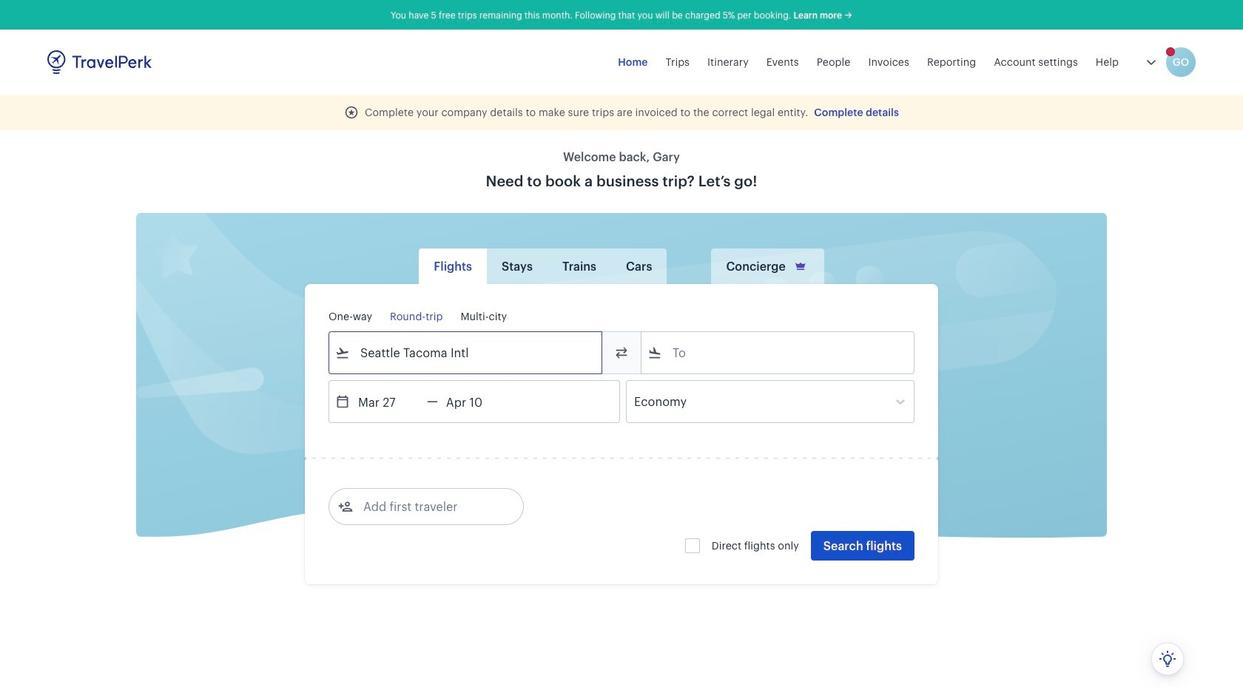 Task type: locate. For each thing, give the bounding box(es) containing it.
Add first traveler search field
[[353, 495, 507, 519]]

From search field
[[350, 341, 582, 365]]

Depart text field
[[350, 381, 427, 423]]



Task type: describe. For each thing, give the bounding box(es) containing it.
Return text field
[[438, 381, 515, 423]]

To search field
[[662, 341, 895, 365]]



